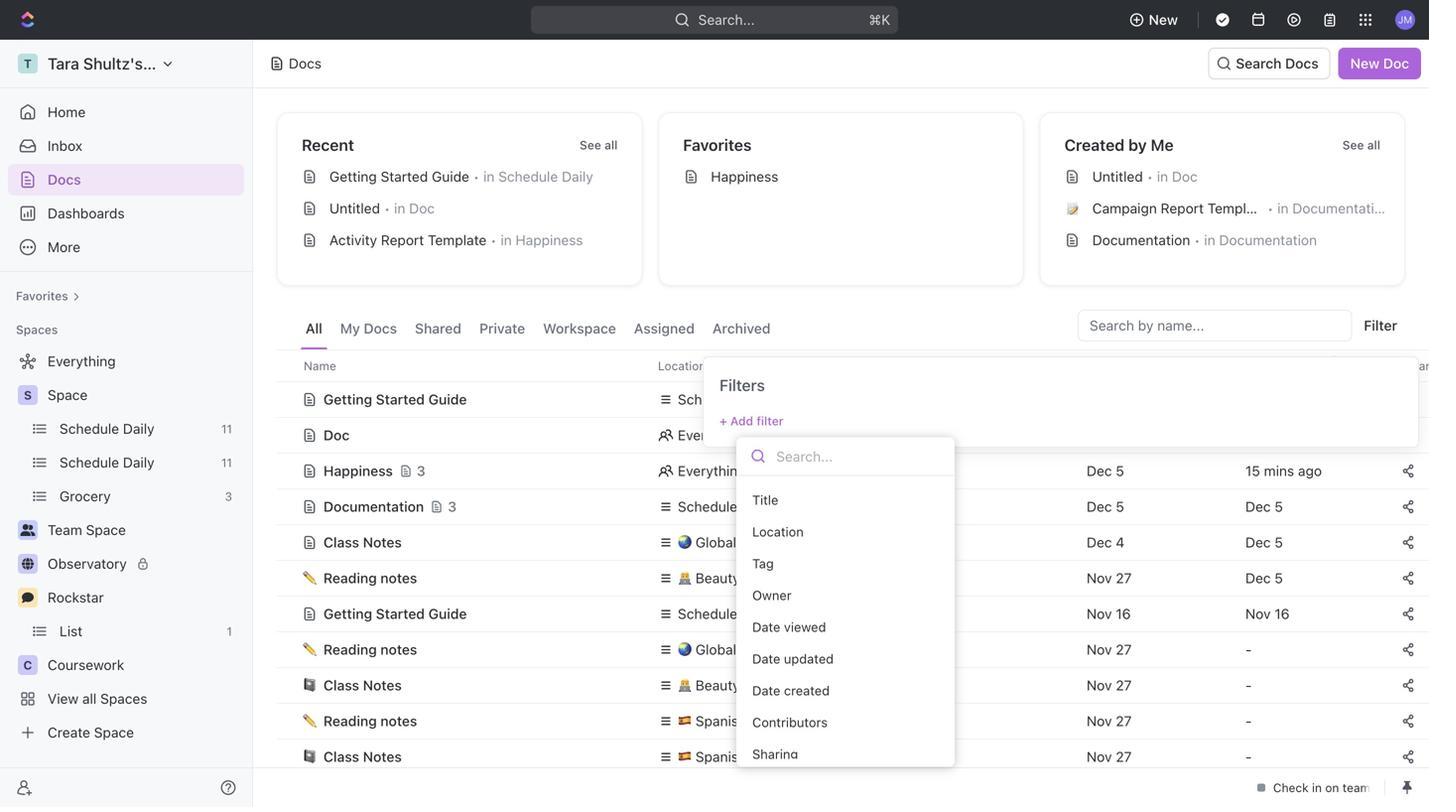 Task type: vqa. For each thing, say whether or not it's contained in the screenshot.
Column
no



Task type: locate. For each thing, give the bounding box(es) containing it.
0 vertical spatial reading notes
[[324, 570, 417, 586]]

1 and from the top
[[744, 570, 768, 586]]

1 nov 27 from the top
[[1087, 570, 1132, 586]]

5 nov 27 from the top
[[1087, 749, 1132, 765]]

1 class notes from the top
[[324, 534, 402, 551]]

2 🌏 global finance from the top
[[678, 641, 791, 658]]

template
[[1208, 200, 1267, 216], [428, 232, 487, 248]]

1 horizontal spatial see
[[1343, 138, 1365, 152]]

spanish left sharing
[[696, 749, 747, 765]]

3 class from the top
[[324, 749, 360, 765]]

🇪🇸 for class notes
[[678, 749, 692, 765]]

notes for 🇪🇸 spanish 2.0
[[363, 749, 402, 765]]

3 for documentation
[[448, 498, 457, 515]]

2 spanish from the top
[[696, 749, 747, 765]]

reading notes button for 🇪🇸 spanish 2.0
[[302, 704, 635, 739]]

new inside button
[[1351, 55, 1380, 71]]

2 2.0 from the top
[[751, 749, 771, 765]]

0 horizontal spatial report
[[381, 232, 424, 248]]

0 vertical spatial getting started guide button
[[302, 382, 635, 418]]

2 row from the top
[[277, 381, 1430, 418]]

everything
[[678, 427, 746, 443], [678, 463, 746, 479]]

1 horizontal spatial template
[[1208, 200, 1267, 216]]

1 vertical spatial class
[[324, 677, 360, 694]]

template up documentation • in documentation
[[1208, 200, 1267, 216]]

1 class notes button from the top
[[302, 525, 635, 561]]

1 joy from the top
[[772, 570, 794, 586]]

notes for 👨‍💻 beauty and joy of computing
[[381, 570, 417, 586]]

1 class from the top
[[324, 534, 360, 551]]

docs right my
[[364, 320, 397, 337]]

1 vertical spatial untitled • in doc
[[330, 200, 435, 216]]

2 vertical spatial class notes
[[324, 749, 402, 765]]

0 vertical spatial 2.0
[[751, 713, 771, 729]]

happiness link
[[676, 161, 1016, 193]]

1 vertical spatial 🇪🇸
[[678, 749, 692, 765]]

2 vertical spatial getting
[[324, 606, 372, 622]]

doc inside the new doc button
[[1384, 55, 1410, 71]]

getting for "getting started guide" button related to eighth row from the top of the page
[[324, 606, 372, 622]]

location down title
[[753, 524, 804, 539]]

2 date from the top
[[753, 651, 781, 666]]

0 vertical spatial of
[[798, 570, 811, 586]]

class notes for 🇪🇸
[[324, 749, 402, 765]]

template for activity report template
[[428, 232, 487, 248]]

• inside documentation • in documentation
[[1195, 233, 1201, 248]]

see
[[580, 138, 602, 152], [1343, 138, 1365, 152]]

27 for 7th row from the top of the page
[[1116, 570, 1132, 586]]

1 date from the top
[[753, 620, 781, 635]]

1 vertical spatial reading notes button
[[302, 632, 635, 668]]

class for 🇪🇸 spanish 2.0
[[324, 749, 360, 765]]

2 schedule daily from the top
[[678, 498, 773, 515]]

•
[[474, 169, 480, 184], [1148, 169, 1154, 184], [384, 201, 390, 216], [1268, 201, 1274, 216], [491, 233, 497, 248], [1195, 233, 1201, 248]]

0 vertical spatial notes
[[381, 570, 417, 586]]

1 getting started guide from the top
[[324, 391, 467, 408]]

2 vertical spatial class notes button
[[302, 739, 635, 775]]

1 2.0 from the top
[[751, 713, 771, 729]]

1 vertical spatial report
[[381, 232, 424, 248]]

1 vertical spatial of
[[798, 677, 811, 694]]

2 reading notes button from the top
[[302, 632, 635, 668]]

0 horizontal spatial column header
[[277, 350, 299, 382]]

report right activity
[[381, 232, 424, 248]]

schedule left date viewed
[[678, 606, 738, 622]]

new inside button
[[1150, 11, 1179, 28]]

0 horizontal spatial see all
[[580, 138, 618, 152]]

0 vertical spatial joy
[[772, 570, 794, 586]]

schedule up +
[[678, 391, 738, 408]]

global
[[696, 534, 737, 551], [696, 641, 737, 658]]

untitled down 'created by me'
[[1093, 168, 1144, 185]]

1 horizontal spatial see all button
[[1335, 133, 1389, 157]]

2 nov 27 from the top
[[1087, 641, 1132, 658]]

nov 27
[[1087, 570, 1132, 586], [1087, 641, 1132, 658], [1087, 677, 1132, 694], [1087, 713, 1132, 729], [1087, 749, 1132, 765]]

schedule daily down owner
[[678, 606, 773, 622]]

favorites button
[[8, 284, 88, 308]]

1 horizontal spatial untitled • in doc
[[1093, 168, 1198, 185]]

- for second row from the bottom
[[1246, 713, 1253, 729]]

doc inside doc "button"
[[324, 427, 350, 443]]

16
[[1116, 606, 1131, 622], [1275, 606, 1290, 622]]

🇪🇸
[[678, 713, 692, 729], [678, 749, 692, 765]]

🇪🇸 spanish 2.0 for reading notes
[[678, 713, 771, 729]]

🇪🇸 spanish 2.0 up sharing
[[678, 713, 771, 729]]

2 getting started guide from the top
[[324, 606, 467, 622]]

1 notes from the top
[[363, 534, 402, 551]]

nov 27 for 12th row
[[1087, 749, 1132, 765]]

0 vertical spatial template
[[1208, 200, 1267, 216]]

report up documentation • in documentation
[[1161, 200, 1205, 216]]

everything for row containing doc
[[678, 427, 746, 443]]

contributors
[[753, 715, 828, 730]]

1 horizontal spatial untitled
[[1093, 168, 1144, 185]]

untitled up activity
[[330, 200, 380, 216]]

2 all from the left
[[1368, 138, 1381, 152]]

1 vertical spatial getting started guide button
[[302, 596, 635, 632]]

2 global from the top
[[696, 641, 737, 658]]

column header down filter dropdown button
[[1234, 350, 1393, 382]]

finance up tag
[[741, 534, 791, 551]]

of down updated
[[798, 677, 811, 694]]

1 all from the left
[[605, 138, 618, 152]]

4 27 from the top
[[1116, 713, 1132, 729]]

3 class notes from the top
[[324, 749, 402, 765]]

1 of from the top
[[798, 570, 811, 586]]

0 horizontal spatial see all button
[[572, 133, 626, 157]]

2 🇪🇸 spanish 2.0 from the top
[[678, 749, 771, 765]]

• inside campaign report template • in documentation
[[1268, 201, 1274, 216]]

spaces
[[16, 323, 58, 337]]

2 🇪🇸 from the top
[[678, 749, 692, 765]]

documentation
[[1293, 200, 1391, 216], [1093, 232, 1191, 248], [1220, 232, 1318, 248], [324, 498, 424, 515]]

3 reading notes button from the top
[[302, 704, 635, 739]]

space link
[[48, 379, 240, 411]]

📝
[[1067, 201, 1080, 216]]

0 vertical spatial location
[[658, 359, 706, 373]]

1 vertical spatial notes
[[363, 677, 402, 694]]

joy up owner
[[772, 570, 794, 586]]

reading notes button for 🌏 global finance
[[302, 632, 635, 668]]

everything for row containing happiness
[[678, 463, 746, 479]]

and up owner
[[744, 570, 768, 586]]

class for 🌏 global finance
[[324, 534, 360, 551]]

1 reading notes button from the top
[[302, 561, 635, 596]]

everything down +
[[678, 463, 746, 479]]

3 row from the top
[[277, 417, 1430, 453]]

• inside activity report template • in happiness
[[491, 233, 497, 248]]

beauty
[[696, 570, 740, 586], [696, 677, 740, 694]]

1 vertical spatial spanish
[[696, 749, 747, 765]]

started for eighth row from the top of the page
[[376, 606, 425, 622]]

see for recent
[[580, 138, 602, 152]]

1 vertical spatial untitled
[[330, 200, 380, 216]]

1 🌏 from the top
[[678, 534, 692, 551]]

1 schedule daily from the top
[[678, 391, 773, 408]]

3 schedule daily from the top
[[678, 606, 773, 622]]

2 class from the top
[[324, 677, 360, 694]]

getting started guide • in schedule daily
[[330, 168, 594, 185]]

doc button
[[302, 418, 635, 453]]

1 vertical spatial global
[[696, 641, 737, 658]]

docs right search on the top of page
[[1286, 55, 1319, 71]]

2.0
[[751, 713, 771, 729], [751, 749, 771, 765]]

in
[[484, 168, 495, 185], [1158, 168, 1169, 185], [394, 200, 406, 216], [1278, 200, 1289, 216], [501, 232, 512, 248], [1205, 232, 1216, 248]]

favorites
[[684, 136, 752, 154], [16, 289, 68, 303]]

schedule daily up tag
[[678, 498, 773, 515]]

1 vertical spatial notes
[[381, 641, 417, 658]]

1 reading from the top
[[324, 570, 377, 586]]

0 vertical spatial global
[[696, 534, 737, 551]]

class notes button for 🇪🇸 spanish 2.0
[[302, 739, 635, 775]]

getting started guide button
[[302, 382, 635, 418], [302, 596, 635, 632]]

0 vertical spatial new
[[1150, 11, 1179, 28]]

tree
[[8, 346, 244, 749]]

1 row from the top
[[277, 350, 1430, 382]]

reading notes for 🇪🇸
[[324, 713, 417, 729]]

computing for dec 5
[[815, 570, 885, 586]]

location
[[658, 359, 706, 373], [753, 524, 804, 539]]

date down owner
[[753, 620, 781, 635]]

s
[[24, 388, 32, 402]]

getting
[[330, 168, 377, 185], [324, 391, 372, 408], [324, 606, 372, 622]]

nov 16
[[1087, 606, 1131, 622], [1246, 606, 1290, 622]]

4 row from the top
[[277, 451, 1430, 491]]

1 column header from the left
[[277, 350, 299, 382]]

doc
[[1384, 55, 1410, 71], [1173, 168, 1198, 185], [409, 200, 435, 216], [324, 427, 350, 443]]

row
[[277, 350, 1430, 382], [277, 381, 1430, 418], [277, 417, 1430, 453], [277, 451, 1430, 491], [277, 487, 1430, 527], [277, 524, 1430, 561], [277, 560, 1430, 596], [277, 596, 1430, 632], [277, 632, 1430, 668], [277, 667, 1430, 704], [277, 703, 1430, 739], [277, 739, 1430, 775]]

2 👨‍💻 from the top
[[678, 677, 692, 694]]

0 vertical spatial reading
[[324, 570, 377, 586]]

schedule daily for nov
[[678, 606, 773, 622]]

1 🇪🇸 spanish 2.0 from the top
[[678, 713, 771, 729]]

1 beauty from the top
[[696, 570, 740, 586]]

cell
[[277, 381, 299, 417], [845, 381, 1075, 417], [1075, 381, 1234, 417], [1234, 381, 1393, 417], [277, 417, 299, 453], [1075, 417, 1234, 453], [1234, 417, 1393, 453], [277, 453, 299, 489], [277, 489, 299, 524], [277, 524, 299, 560], [277, 560, 299, 596], [277, 596, 299, 632], [277, 632, 299, 667], [277, 667, 299, 703], [277, 703, 299, 739], [277, 739, 299, 775]]

3 reading from the top
[[324, 713, 377, 729]]

0 vertical spatial finance
[[741, 534, 791, 551]]

27 for fourth row from the bottom of the page
[[1116, 641, 1132, 658]]

1 see from the left
[[580, 138, 602, 152]]

2 27 from the top
[[1116, 641, 1132, 658]]

2 notes from the top
[[363, 677, 402, 694]]

2 🌏 from the top
[[678, 641, 692, 658]]

docs down inbox
[[48, 171, 81, 188]]

2 vertical spatial date
[[753, 683, 781, 698]]

column header left name
[[277, 350, 299, 382]]

schedule up activity report template • in happiness
[[499, 168, 558, 185]]

2 notes from the top
[[381, 641, 417, 658]]

👨‍💻 beauty and joy of computing down date updated
[[678, 677, 885, 694]]

1 horizontal spatial new
[[1351, 55, 1380, 71]]

3 date from the top
[[753, 683, 781, 698]]

notes
[[363, 534, 402, 551], [363, 677, 402, 694], [363, 749, 402, 765]]

dec 4
[[1087, 534, 1125, 551]]

0 vertical spatial 🇪🇸 spanish 2.0
[[678, 713, 771, 729]]

👨‍💻 for reading notes
[[678, 570, 692, 586]]

2 👨‍💻 beauty and joy of computing from the top
[[678, 677, 885, 694]]

🇪🇸 spanish 2.0 down contributors
[[678, 749, 771, 765]]

1 horizontal spatial location
[[753, 524, 804, 539]]

class notes button
[[302, 525, 635, 561], [302, 668, 635, 704], [302, 739, 635, 775]]

2 class notes button from the top
[[302, 668, 635, 704]]

my docs button
[[335, 310, 402, 350]]

1 vertical spatial 🌏
[[678, 641, 692, 658]]

beauty for reading notes
[[696, 570, 740, 586]]

1 vertical spatial class notes
[[324, 677, 402, 694]]

1 finance from the top
[[741, 534, 791, 551]]

guide
[[432, 168, 470, 185], [429, 391, 467, 408], [429, 606, 467, 622]]

1 vertical spatial happiness
[[516, 232, 583, 248]]

tab list
[[301, 310, 776, 350]]

shar
[[1405, 359, 1430, 373]]

reading notes
[[324, 570, 417, 586], [324, 641, 417, 658], [324, 713, 417, 729]]

docs inside my docs button
[[364, 320, 397, 337]]

2.0 for reading notes
[[751, 713, 771, 729]]

-
[[857, 427, 863, 443], [857, 463, 863, 479], [1246, 641, 1253, 658], [1246, 677, 1253, 694], [1246, 713, 1253, 729], [1246, 749, 1253, 765]]

2 horizontal spatial happiness
[[711, 168, 779, 185]]

owner
[[753, 588, 792, 603]]

table
[[277, 350, 1430, 807]]

1 vertical spatial and
[[744, 677, 768, 694]]

1 horizontal spatial all
[[1368, 138, 1381, 152]]

2 vertical spatial reading
[[324, 713, 377, 729]]

2 column header from the left
[[1234, 350, 1393, 382]]

me
[[1151, 136, 1174, 154]]

home link
[[8, 96, 244, 128]]

of for notes
[[798, 570, 811, 586]]

nov for eighth row from the top of the page
[[1087, 606, 1113, 622]]

dec 5
[[1087, 463, 1125, 479], [1087, 498, 1125, 515], [1246, 498, 1284, 515], [1246, 534, 1284, 551], [1246, 570, 1284, 586]]

shared button
[[410, 310, 467, 350]]

inbox
[[48, 138, 82, 154]]

0 vertical spatial 👨‍💻
[[678, 570, 692, 586]]

reading notes button for 👨‍💻 beauty and joy of computing
[[302, 561, 635, 596]]

1 horizontal spatial report
[[1161, 200, 1205, 216]]

1 spanish from the top
[[696, 713, 747, 729]]

0 vertical spatial class notes
[[324, 534, 402, 551]]

0 horizontal spatial template
[[428, 232, 487, 248]]

date up contributors
[[753, 683, 781, 698]]

untitled • in doc down by
[[1093, 168, 1198, 185]]

0 vertical spatial report
[[1161, 200, 1205, 216]]

column header
[[277, 350, 299, 382], [1234, 350, 1393, 382]]

started for second row
[[376, 391, 425, 408]]

everything left filter
[[678, 427, 746, 443]]

1 getting started guide button from the top
[[302, 382, 635, 418]]

nov for 12th row
[[1087, 749, 1113, 765]]

search
[[1237, 55, 1282, 71]]

2 nov 16 from the left
[[1246, 606, 1290, 622]]

1 vertical spatial 👨‍💻
[[678, 677, 692, 694]]

2 see all from the left
[[1343, 138, 1381, 152]]

schedule daily
[[678, 391, 773, 408], [678, 498, 773, 515], [678, 606, 773, 622]]

my
[[340, 320, 360, 337]]

3 27 from the top
[[1116, 677, 1132, 694]]

2 vertical spatial notes
[[363, 749, 402, 765]]

1 horizontal spatial see all
[[1343, 138, 1381, 152]]

1 🌏 global finance from the top
[[678, 534, 791, 551]]

2 vertical spatial reading notes button
[[302, 704, 635, 739]]

5
[[1116, 463, 1125, 479], [1116, 498, 1125, 515], [1275, 498, 1284, 515], [1275, 534, 1284, 551], [1275, 570, 1284, 586]]

⌘k
[[869, 11, 891, 28]]

schedule daily up +
[[678, 391, 773, 408]]

see all button
[[572, 133, 626, 157], [1335, 133, 1389, 157]]

2 reading notes from the top
[[324, 641, 417, 658]]

0 vertical spatial notes
[[363, 534, 402, 551]]

new for new
[[1150, 11, 1179, 28]]

2 vertical spatial reading notes
[[324, 713, 417, 729]]

0 vertical spatial everything
[[678, 427, 746, 443]]

1 vertical spatial reading
[[324, 641, 377, 658]]

0 horizontal spatial new
[[1150, 11, 1179, 28]]

see all button for recent
[[572, 133, 626, 157]]

1 horizontal spatial column header
[[1234, 350, 1393, 382]]

0 vertical spatial date
[[753, 620, 781, 635]]

1 27 from the top
[[1116, 570, 1132, 586]]

1 global from the top
[[696, 534, 737, 551]]

2 and from the top
[[744, 677, 768, 694]]

Search... text field
[[777, 441, 942, 471]]

0 horizontal spatial all
[[605, 138, 618, 152]]

2 see from the left
[[1343, 138, 1365, 152]]

joy
[[772, 570, 794, 586], [772, 677, 794, 694]]

0 horizontal spatial nov 16
[[1087, 606, 1131, 622]]

report for activity
[[381, 232, 424, 248]]

2 vertical spatial notes
[[381, 713, 417, 729]]

2 16 from the left
[[1275, 606, 1290, 622]]

🌏 global finance up tag
[[678, 534, 791, 551]]

0 vertical spatial computing
[[815, 570, 885, 586]]

spanish left contributors
[[696, 713, 747, 729]]

all
[[605, 138, 618, 152], [1368, 138, 1381, 152]]

1 👨‍💻 from the top
[[678, 570, 692, 586]]

1 vertical spatial date
[[753, 651, 781, 666]]

dec
[[1087, 463, 1113, 479], [1087, 498, 1113, 515], [1246, 498, 1272, 515], [1087, 534, 1113, 551], [1246, 534, 1272, 551], [1246, 570, 1272, 586]]

schedule left title
[[678, 498, 738, 515]]

2 of from the top
[[798, 677, 811, 694]]

assigned button
[[629, 310, 700, 350]]

1 vertical spatial reading notes
[[324, 641, 417, 658]]

search docs
[[1237, 55, 1319, 71]]

2 computing from the top
[[815, 677, 885, 694]]

notes for 🌏 global finance
[[363, 534, 402, 551]]

new doc button
[[1339, 48, 1422, 79]]

location down assigned button
[[658, 359, 706, 373]]

1 see all from the left
[[580, 138, 618, 152]]

private
[[480, 320, 526, 337]]

1 16 from the left
[[1116, 606, 1131, 622]]

2 joy from the top
[[772, 677, 794, 694]]

1 notes from the top
[[381, 570, 417, 586]]

favorites inside button
[[16, 289, 68, 303]]

spanish for reading notes
[[696, 713, 747, 729]]

0 vertical spatial beauty
[[696, 570, 740, 586]]

👨‍💻 beauty and joy of computing up owner
[[678, 570, 885, 586]]

dec 5 for 4
[[1246, 534, 1284, 551]]

1 vertical spatial 2.0
[[751, 749, 771, 765]]

title
[[753, 493, 779, 507]]

1 vertical spatial everything
[[678, 463, 746, 479]]

1 vertical spatial 🇪🇸 spanish 2.0
[[678, 749, 771, 765]]

2.0 down contributors
[[751, 749, 771, 765]]

class notes button for 👨‍💻 beauty and joy of computing
[[302, 668, 635, 704]]

reading for 🌏 global finance
[[324, 641, 377, 658]]

1 vertical spatial schedule daily
[[678, 498, 773, 515]]

recent
[[302, 136, 354, 154]]

0 horizontal spatial 16
[[1116, 606, 1131, 622]]

0 vertical spatial and
[[744, 570, 768, 586]]

6 row from the top
[[277, 524, 1430, 561]]

untitled
[[1093, 168, 1144, 185], [330, 200, 380, 216]]

1 🇪🇸 from the top
[[678, 713, 692, 729]]

1 vertical spatial class notes button
[[302, 668, 635, 704]]

assigned
[[634, 320, 695, 337]]

5 27 from the top
[[1116, 749, 1132, 765]]

docs inside search docs button
[[1286, 55, 1319, 71]]

computing down updated
[[815, 677, 885, 694]]

new for new doc
[[1351, 55, 1380, 71]]

3
[[417, 463, 426, 479], [448, 498, 457, 515]]

0 horizontal spatial 3
[[417, 463, 426, 479]]

1 vertical spatial getting started guide
[[324, 606, 467, 622]]

0 vertical spatial reading notes button
[[302, 561, 635, 596]]

2 reading from the top
[[324, 641, 377, 658]]

1 👨‍💻 beauty and joy of computing from the top
[[678, 570, 885, 586]]

date down date viewed
[[753, 651, 781, 666]]

reading notes button
[[302, 561, 635, 596], [302, 632, 635, 668], [302, 704, 635, 739]]

beauty left date created
[[696, 677, 740, 694]]

0 horizontal spatial happiness
[[324, 463, 393, 479]]

reading for 👨‍💻 beauty and joy of computing
[[324, 570, 377, 586]]

0 horizontal spatial untitled
[[330, 200, 380, 216]]

27
[[1116, 570, 1132, 586], [1116, 641, 1132, 658], [1116, 677, 1132, 694], [1116, 713, 1132, 729], [1116, 749, 1132, 765]]

finance down date viewed
[[741, 641, 791, 658]]

1 reading notes from the top
[[324, 570, 417, 586]]

2 everything from the top
[[678, 463, 746, 479]]

created by me
[[1065, 136, 1174, 154]]

3 nov 27 from the top
[[1087, 677, 1132, 694]]

beauty left tag
[[696, 570, 740, 586]]

2 vertical spatial class
[[324, 749, 360, 765]]

1 see all button from the left
[[572, 133, 626, 157]]

3 reading notes from the top
[[324, 713, 417, 729]]

2 vertical spatial schedule daily
[[678, 606, 773, 622]]

documentation inside row
[[324, 498, 424, 515]]

started
[[381, 168, 428, 185], [376, 391, 425, 408], [376, 606, 425, 622]]

untitled • in doc
[[1093, 168, 1198, 185], [330, 200, 435, 216]]

2 vertical spatial happiness
[[324, 463, 393, 479]]

1 vertical spatial 3
[[448, 498, 457, 515]]

nov 27 for 7th row from the top of the page
[[1087, 570, 1132, 586]]

12 row from the top
[[277, 739, 1430, 775]]

add
[[731, 414, 754, 428]]

docs up recent
[[289, 55, 322, 71]]

0 vertical spatial getting started guide
[[324, 391, 467, 408]]

0 vertical spatial 🇪🇸
[[678, 713, 692, 729]]

27 for second row from the bottom
[[1116, 713, 1132, 729]]

nov
[[1087, 570, 1113, 586], [1087, 606, 1113, 622], [1246, 606, 1272, 622], [1087, 641, 1113, 658], [1087, 677, 1113, 694], [1087, 713, 1113, 729], [1087, 749, 1113, 765]]

joy down date updated
[[772, 677, 794, 694]]

5 row from the top
[[277, 487, 1430, 527]]

1 nov 16 from the left
[[1087, 606, 1131, 622]]

class notes for 👨‍💻
[[324, 677, 402, 694]]

row containing happiness
[[277, 451, 1430, 491]]

docs inside docs link
[[48, 171, 81, 188]]

🇪🇸 spanish 2.0 for class notes
[[678, 749, 771, 765]]

getting started guide button for eighth row from the top of the page
[[302, 596, 635, 632]]

2 class notes from the top
[[324, 677, 402, 694]]

workspace button
[[538, 310, 621, 350]]

and
[[744, 570, 768, 586], [744, 677, 768, 694]]

template down getting started guide • in schedule daily in the left of the page
[[428, 232, 487, 248]]

1 vertical spatial 👨‍💻 beauty and joy of computing
[[678, 677, 885, 694]]

1 vertical spatial favorites
[[16, 289, 68, 303]]

0 horizontal spatial see
[[580, 138, 602, 152]]

computing up viewed
[[815, 570, 885, 586]]

0 horizontal spatial untitled • in doc
[[330, 200, 435, 216]]

docs link
[[8, 164, 244, 196]]

2 getting started guide button from the top
[[302, 596, 635, 632]]

2 beauty from the top
[[696, 677, 740, 694]]

2 finance from the top
[[741, 641, 791, 658]]

1 vertical spatial template
[[428, 232, 487, 248]]

all for created by me
[[1368, 138, 1381, 152]]

space, , element
[[18, 385, 38, 405]]

🌏 for reading notes
[[678, 641, 692, 658]]

and down date updated
[[744, 677, 768, 694]]

see all
[[580, 138, 618, 152], [1343, 138, 1381, 152]]

3 class notes button from the top
[[302, 739, 635, 775]]

Search by name... text field
[[1090, 311, 1341, 341]]

row containing name
[[277, 350, 1430, 382]]

3 notes from the top
[[363, 749, 402, 765]]

spanish for class notes
[[696, 749, 747, 765]]

1 horizontal spatial 16
[[1275, 606, 1290, 622]]

finance for dec 4
[[741, 534, 791, 551]]

1 everything from the top
[[678, 427, 746, 443]]

4 nov 27 from the top
[[1087, 713, 1132, 729]]

row containing documentation
[[277, 487, 1430, 527]]

2.0 up sharing
[[751, 713, 771, 729]]

schedule for second row
[[678, 391, 738, 408]]

tree containing space
[[8, 346, 244, 749]]

2 see all button from the left
[[1335, 133, 1389, 157]]

of right tag
[[798, 570, 811, 586]]

docs
[[289, 55, 322, 71], [1286, 55, 1319, 71], [48, 171, 81, 188], [364, 320, 397, 337]]

👨‍💻 beauty and joy of computing
[[678, 570, 885, 586], [678, 677, 885, 694]]

0 vertical spatial 3
[[417, 463, 426, 479]]

🌏 global finance down date viewed
[[678, 641, 791, 658]]

untitled • in doc up activity
[[330, 200, 435, 216]]

date
[[753, 620, 781, 635], [753, 651, 781, 666], [753, 683, 781, 698]]



Task type: describe. For each thing, give the bounding box(es) containing it.
- for 3rd row from the bottom of the page
[[1246, 677, 1253, 694]]

notes for 👨‍💻 beauty and joy of computing
[[363, 677, 402, 694]]

class notes for 🌏
[[324, 534, 402, 551]]

dashboards
[[48, 205, 125, 221]]

0 vertical spatial started
[[381, 168, 428, 185]]

nov 27 for fourth row from the bottom of the page
[[1087, 641, 1132, 658]]

notes for 🌏 global finance
[[381, 641, 417, 658]]

8 row from the top
[[277, 596, 1430, 632]]

beauty for class notes
[[696, 677, 740, 694]]

date for date viewed
[[753, 620, 781, 635]]

global for class notes
[[696, 534, 737, 551]]

0 vertical spatial happiness
[[711, 168, 779, 185]]

location inside row
[[658, 359, 706, 373]]

template for campaign report template
[[1208, 200, 1267, 216]]

notes for 🇪🇸 spanish 2.0
[[381, 713, 417, 729]]

see all for recent
[[580, 138, 618, 152]]

tree inside sidebar navigation
[[8, 346, 244, 749]]

class for 👨‍💻 beauty and joy of computing
[[324, 677, 360, 694]]

date updated
[[753, 651, 834, 666]]

campaign report template • in documentation
[[1093, 200, 1391, 216]]

see all button for created by me
[[1335, 133, 1389, 157]]

inbox link
[[8, 130, 244, 162]]

guide for second row
[[429, 391, 467, 408]]

comment image
[[22, 592, 34, 604]]

0 vertical spatial untitled • in doc
[[1093, 168, 1198, 185]]

search docs button
[[1209, 48, 1331, 79]]

nov for second row from the bottom
[[1087, 713, 1113, 729]]

nov 27 for second row from the bottom
[[1087, 713, 1132, 729]]

👨‍💻 beauty and joy of computing for class notes
[[678, 677, 885, 694]]

my docs
[[340, 320, 397, 337]]

activity
[[330, 232, 377, 248]]

workspace
[[543, 320, 617, 337]]

filter button
[[1357, 310, 1406, 342]]

getting started guide for "getting started guide" button related to eighth row from the top of the page
[[324, 606, 467, 622]]

7 row from the top
[[277, 560, 1430, 596]]

of for notes
[[798, 677, 811, 694]]

reading notes for 🌏
[[324, 641, 417, 658]]

11 row from the top
[[277, 703, 1430, 739]]

new button
[[1122, 4, 1191, 36]]

getting for "getting started guide" button related to second row
[[324, 391, 372, 408]]

archived
[[713, 320, 771, 337]]

and for class notes
[[744, 677, 768, 694]]

date created
[[753, 683, 830, 698]]

updated
[[785, 651, 834, 666]]

🌏 for class notes
[[678, 534, 692, 551]]

archived button
[[708, 310, 776, 350]]

nov for fourth row from the bottom of the page
[[1087, 641, 1113, 658]]

finance for nov 27
[[741, 641, 791, 658]]

daily for eighth row from the top of the page
[[742, 606, 773, 622]]

5 for 27
[[1275, 570, 1284, 586]]

created
[[785, 683, 830, 698]]

shared
[[415, 320, 462, 337]]

sidebar navigation
[[0, 40, 253, 807]]

1 horizontal spatial favorites
[[684, 136, 752, 154]]

2.0 for class notes
[[751, 749, 771, 765]]

dec 5 for 27
[[1246, 570, 1284, 586]]

global for reading notes
[[696, 641, 737, 658]]

by
[[1129, 136, 1147, 154]]

guide for eighth row from the top of the page
[[429, 606, 467, 622]]

getting started guide for "getting started guide" button related to second row
[[324, 391, 467, 408]]

reading for 🇪🇸 spanish 2.0
[[324, 713, 377, 729]]

10 row from the top
[[277, 667, 1430, 704]]

private button
[[475, 310, 530, 350]]

rockstar
[[48, 589, 104, 606]]

happiness inside row
[[324, 463, 393, 479]]

daily for second row
[[742, 391, 773, 408]]

getting started guide button for second row
[[302, 382, 635, 418]]

dec 5 for 5
[[1246, 498, 1284, 515]]

• inside getting started guide • in schedule daily
[[474, 169, 480, 184]]

tag
[[753, 556, 775, 571]]

+
[[720, 414, 728, 428]]

🇪🇸 for reading notes
[[678, 713, 692, 729]]

name
[[304, 359, 336, 373]]

nov for 3rd row from the bottom of the page
[[1087, 677, 1113, 694]]

👨‍💻 for class notes
[[678, 677, 692, 694]]

class notes button for 🌏 global finance
[[302, 525, 635, 561]]

see for created by me
[[1343, 138, 1365, 152]]

filter button
[[1357, 310, 1406, 342]]

schedule daily for dec
[[678, 498, 773, 515]]

schedule for row containing documentation
[[678, 498, 738, 515]]

1 vertical spatial location
[[753, 524, 804, 539]]

15 mins ago
[[1246, 463, 1323, 479]]

all
[[306, 320, 323, 337]]

tab list containing all
[[301, 310, 776, 350]]

all button
[[301, 310, 327, 350]]

27 for 12th row
[[1116, 749, 1132, 765]]

dashboards link
[[8, 198, 244, 229]]

row containing doc
[[277, 417, 1430, 453]]

filter
[[1365, 317, 1398, 334]]

daily for row containing documentation
[[742, 498, 773, 515]]

report for campaign
[[1161, 200, 1205, 216]]

5 for 4
[[1275, 534, 1284, 551]]

🌏 global finance for notes
[[678, 534, 791, 551]]

nov 27 for 3rd row from the bottom of the page
[[1087, 677, 1132, 694]]

👨‍💻 beauty and joy of computing for reading notes
[[678, 570, 885, 586]]

activity report template • in happiness
[[330, 232, 583, 248]]

0 vertical spatial getting
[[330, 168, 377, 185]]

documentation • in documentation
[[1093, 232, 1318, 248]]

new doc
[[1351, 55, 1410, 71]]

date for date updated
[[753, 651, 781, 666]]

rockstar link
[[48, 582, 240, 614]]

campaign
[[1093, 200, 1158, 216]]

search...
[[699, 11, 755, 28]]

space
[[48, 387, 88, 403]]

mins
[[1265, 463, 1295, 479]]

joy for notes
[[772, 677, 794, 694]]

27 for 3rd row from the bottom of the page
[[1116, 677, 1132, 694]]

9 row from the top
[[277, 632, 1430, 668]]

nov for 7th row from the top of the page
[[1087, 570, 1113, 586]]

and for reading notes
[[744, 570, 768, 586]]

0 vertical spatial guide
[[432, 168, 470, 185]]

- for 12th row
[[1246, 749, 1253, 765]]

+ add filter
[[720, 414, 784, 428]]

date viewed
[[753, 620, 827, 635]]

- for fourth row from the bottom of the page
[[1246, 641, 1253, 658]]

3 for happiness
[[417, 463, 426, 479]]

viewed
[[785, 620, 827, 635]]

filter
[[757, 414, 784, 428]]

1 horizontal spatial happiness
[[516, 232, 583, 248]]

table containing getting started guide
[[277, 350, 1430, 807]]

schedule for eighth row from the top of the page
[[678, 606, 738, 622]]

15
[[1246, 463, 1261, 479]]

created
[[1065, 136, 1125, 154]]

computing for -
[[815, 677, 885, 694]]

date for date created
[[753, 683, 781, 698]]

sharing
[[753, 747, 799, 762]]

4
[[1116, 534, 1125, 551]]

home
[[48, 104, 86, 120]]

joy for notes
[[772, 570, 794, 586]]

ago
[[1299, 463, 1323, 479]]

🌏 global finance for notes
[[678, 641, 791, 658]]

see all for created by me
[[1343, 138, 1381, 152]]



